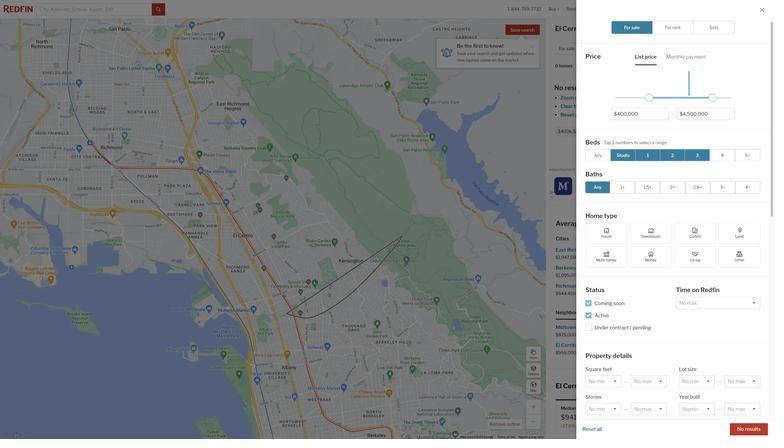 Task type: describe. For each thing, give the bounding box(es) containing it.
soon
[[614, 301, 625, 307]]

multi-
[[597, 258, 606, 263]]

sale inside san francisco homes for sale $1,349,900
[[718, 284, 727, 290]]

1
[[647, 153, 649, 158]]

minimum price slider
[[645, 94, 653, 102]]

year- inside the median sale price $941,500 -27.6% year-over-year
[[576, 424, 586, 429]]

no results inside button
[[738, 427, 761, 433]]

0 horizontal spatial homes
[[599, 25, 622, 33]]

for for for rent option
[[665, 25, 672, 30]]

1.5+
[[644, 185, 652, 190]]

sold inside # of homes sold 17
[[654, 407, 663, 412]]

monthly payment element
[[667, 49, 706, 65]]

to for tap 2 numbers to select a range
[[634, 140, 639, 145]]

house
[[601, 235, 612, 239]]

map region
[[0, 0, 593, 440]]

Land checkbox
[[719, 223, 761, 244]]

zoom out button
[[560, 95, 583, 101]]

monthly
[[667, 54, 685, 60]]

sale inside kensington homes for sale $1,849,000
[[712, 266, 721, 271]]

coming soon
[[595, 301, 625, 307]]

range
[[656, 140, 667, 145]]

maximum price slider
[[709, 94, 717, 102]]

more
[[691, 112, 703, 118]]

el cerrito, ca real estate trends
[[556, 383, 656, 391]]

co-
[[690, 258, 696, 263]]

map button
[[526, 380, 541, 395]]

search inside save your search and get updated when new homes come on the market.
[[477, 51, 490, 56]]

0 vertical spatial sale
[[634, 25, 648, 33]]

option group containing house
[[586, 223, 761, 268]]

sale inside option
[[632, 25, 640, 30]]

tap 2 numbers to select a range
[[604, 140, 667, 145]]

Enter max text field
[[680, 111, 732, 117]]

1-844-759-7732
[[508, 7, 542, 12]]

updated
[[506, 51, 522, 56]]

Co-op checkbox
[[674, 247, 716, 268]]

contract
[[610, 325, 629, 331]]

0 horizontal spatial 2
[[612, 140, 615, 145]]

/
[[630, 325, 632, 331]]

remove outline button
[[488, 420, 522, 430]]

terms of use
[[497, 436, 515, 440]]

tap
[[604, 140, 611, 145]]

ad region
[[550, 173, 771, 200]]

cities
[[556, 236, 569, 242]]

sale inside el cerrito hills homes for sale $999,000
[[614, 343, 623, 349]]

55+
[[614, 426, 623, 432]]

property details
[[586, 353, 632, 360]]

sale inside "albany homes for sale $629,000"
[[702, 248, 711, 253]]

all inside zoom out clear the map boundary reset all filters or remove one of your filters below to see more homes
[[575, 112, 580, 118]]

For sale checkbox
[[612, 21, 653, 34]]

coming
[[595, 301, 613, 307]]

sale inside richmond homes for sale $644,450
[[605, 284, 614, 290]]

27.6%
[[563, 424, 575, 429]]

ad
[[768, 169, 771, 172]]

year built
[[679, 395, 700, 401]]

0 horizontal spatial no
[[554, 84, 563, 92]]

1+ radio
[[610, 181, 635, 194]]

year inside median days on market 16 year-over-year
[[726, 424, 734, 429]]

price inside the median sale price $941,500 -27.6% year-over-year
[[587, 407, 597, 412]]

2+ radio
[[660, 181, 685, 194]]

midtown
[[556, 325, 576, 331]]

2 filters from the left
[[647, 112, 660, 118]]

options
[[528, 373, 539, 377]]

sold inside checkbox
[[710, 25, 719, 30]]

el cerrito, ca homes for sale
[[555, 25, 648, 33]]

el for el cerrito, ca homes for sale
[[555, 25, 561, 33]]

save for save your search and get updated when new homes come on the market.
[[457, 51, 467, 56]]

report for report a map error
[[519, 436, 528, 440]]

0 horizontal spatial market
[[698, 26, 715, 32]]

— for built
[[718, 407, 722, 413]]

beds
[[586, 139, 601, 146]]

homes right norte
[[683, 343, 699, 349]]

op
[[696, 258, 701, 263]]

over- inside the median sale price $941,500 -27.6% year-over-year
[[586, 424, 597, 429]]

and
[[491, 51, 498, 56]]

reset inside zoom out clear the map boundary reset all filters or remove one of your filters below to see more homes
[[561, 112, 574, 118]]

be the first to know! dialog
[[436, 35, 539, 68]]

of for # of homes sold 17
[[634, 407, 638, 412]]

payment
[[686, 54, 706, 60]]

be the first to know!
[[457, 43, 504, 49]]

homes inside east richmond heights homes for sale $1,047,500
[[611, 248, 627, 253]]

— for size
[[718, 380, 722, 385]]

or
[[596, 112, 601, 118]]

4+
[[746, 185, 751, 190]]

for sale button
[[555, 43, 586, 55]]

homes inside "albany homes for sale $629,000"
[[677, 248, 693, 253]]

no results button
[[730, 424, 768, 436]]

time
[[676, 287, 691, 294]]

median days on market 16 year-over-year
[[700, 407, 747, 429]]

zip codes
[[601, 310, 624, 316]]

el for el cerrito, ca real estate trends
[[556, 383, 562, 391]]

el for el cerrito
[[674, 150, 678, 156]]

clear the map boundary button
[[560, 104, 616, 110]]

monthly payment
[[667, 54, 706, 60]]

zip
[[601, 310, 609, 316]]

sale inside berkeley homes for sale $1,095,000
[[602, 266, 611, 271]]

days
[[716, 407, 726, 412]]

1 vertical spatial ca
[[673, 220, 683, 228]]

1+
[[621, 185, 625, 190]]

use
[[510, 436, 515, 440]]

studio-3 beds
[[603, 129, 631, 134]]

$629,000
[[660, 255, 681, 260]]

1 horizontal spatial redfin
[[701, 287, 720, 294]]

0 horizontal spatial no results
[[554, 84, 587, 92]]

2.5+ radio
[[685, 181, 711, 194]]

real
[[600, 383, 612, 391]]

list price
[[635, 54, 657, 60]]

prices
[[603, 220, 623, 228]]

0 horizontal spatial 3
[[618, 129, 620, 134]]

market insights
[[698, 26, 734, 32]]

for inside midtown homes for sale $875,000
[[594, 325, 600, 331]]

del
[[660, 343, 668, 349]]

midtown homes for sale $875,000
[[556, 325, 611, 338]]

2+
[[670, 185, 675, 190]]

0 vertical spatial price
[[586, 53, 601, 60]]

price
[[645, 54, 657, 60]]

exclude
[[595, 426, 613, 432]]

-
[[561, 424, 563, 429]]

home
[[586, 213, 603, 220]]

map for map
[[531, 389, 537, 393]]

francisco
[[670, 284, 692, 290]]

for rent
[[665, 25, 681, 30]]

homes inside berkeley homes for sale $1,095,000
[[578, 266, 593, 271]]

lot
[[679, 367, 687, 373]]

options button
[[526, 364, 541, 379]]

homes inside zoom out clear the map boundary reset all filters or remove one of your filters below to see more homes
[[704, 112, 719, 118]]

For rent checkbox
[[653, 21, 694, 34]]

details
[[613, 353, 632, 360]]

for sale inside button
[[559, 46, 575, 51]]

0 horizontal spatial the
[[465, 43, 472, 49]]

save for save search
[[511, 27, 521, 33]]

Sold checkbox
[[694, 21, 735, 34]]

search inside 'button'
[[521, 27, 535, 33]]

map inside zoom out clear the map boundary reset all filters or remove one of your filters below to see more homes
[[583, 104, 593, 110]]

feet
[[603, 367, 612, 373]]

property
[[586, 353, 612, 360]]

for sale inside option
[[624, 25, 640, 30]]

report for report ad
[[758, 169, 767, 172]]

for inside east richmond heights homes for sale $1,047,500
[[628, 248, 634, 253]]

ca for el cerrito, ca real estate trends
[[589, 383, 599, 391]]

1 vertical spatial map
[[531, 436, 537, 440]]

1 vertical spatial cerrito,
[[647, 220, 672, 228]]

list
[[635, 54, 644, 60]]

for for for sale option on the right top
[[624, 25, 631, 30]]

trends
[[635, 383, 656, 391]]

be
[[457, 43, 464, 49]]

0 homes •
[[555, 63, 577, 69]]

berkeley
[[556, 266, 577, 271]]

california link
[[646, 150, 668, 156]]

to for be the first to know!
[[484, 43, 489, 49]]

other
[[735, 258, 745, 263]]

sale inside east richmond heights homes for sale $1,047,500
[[635, 248, 644, 253]]

over- inside median days on market 16 year-over-year
[[716, 424, 726, 429]]

cerrito, for el cerrito, ca real estate trends
[[563, 383, 587, 391]]

0 vertical spatial results
[[565, 84, 587, 92]]

under contract / pending
[[595, 325, 651, 331]]

under
[[595, 325, 609, 331]]

1 checkbox
[[635, 149, 661, 162]]

Any radio
[[585, 181, 610, 194]]

ca for el cerrito, ca homes for sale
[[588, 25, 598, 33]]

report ad
[[758, 169, 771, 172]]

multi-family
[[597, 258, 617, 263]]

0
[[555, 63, 558, 69]]

7732
[[531, 7, 542, 12]]

Studio checkbox
[[611, 149, 636, 162]]



Task type: vqa. For each thing, say whether or not it's contained in the screenshot.


Task type: locate. For each thing, give the bounding box(es) containing it.
Townhouse checkbox
[[630, 223, 672, 244]]

sale inside midtown homes for sale $875,000
[[601, 325, 611, 331]]

ca
[[588, 25, 598, 33], [673, 220, 683, 228], [589, 383, 599, 391]]

save up new
[[457, 51, 467, 56]]

for inside "albany homes for sale $629,000"
[[694, 248, 701, 253]]

1 horizontal spatial for
[[624, 25, 631, 30]]

studio-
[[603, 129, 618, 134]]

$999,000
[[556, 351, 577, 356]]

mobile
[[645, 258, 657, 263]]

0 horizontal spatial reset
[[561, 112, 574, 118]]

estate
[[613, 383, 634, 391]]

any inside any option
[[594, 185, 602, 190]]

no
[[554, 84, 563, 92], [738, 427, 744, 433]]

1 vertical spatial save
[[457, 51, 467, 56]]

map
[[583, 104, 593, 110], [531, 436, 537, 440]]

reset down $941,500
[[583, 427, 596, 433]]

1 horizontal spatial homes
[[639, 407, 653, 412]]

0 horizontal spatial to
[[484, 43, 489, 49]]

for sale up the list
[[624, 25, 640, 30]]

$941,500
[[561, 414, 592, 422]]

0 vertical spatial map
[[531, 389, 537, 393]]

cerrito, for el cerrito, ca homes for sale
[[563, 25, 587, 33]]

el for el cerrito hills homes for sale $999,000
[[556, 343, 560, 349]]

for sale
[[624, 25, 640, 30], [559, 46, 575, 51]]

2 vertical spatial on
[[727, 407, 732, 412]]

of right #
[[634, 407, 638, 412]]

0 horizontal spatial for sale
[[559, 46, 575, 51]]

homes inside save your search and get updated when new homes come on the market.
[[466, 58, 479, 63]]

homes right new
[[466, 58, 479, 63]]

richmond
[[567, 248, 591, 253], [556, 284, 579, 290]]

year- inside median days on market 16 year-over-year
[[705, 424, 716, 429]]

one
[[620, 112, 629, 118]]

2 horizontal spatial for
[[665, 25, 672, 30]]

cities heading
[[556, 236, 765, 243]]

0 vertical spatial map
[[583, 104, 593, 110]]

price down the stories
[[587, 407, 597, 412]]

for inside kensington homes for sale $1,849,000
[[704, 266, 711, 271]]

report
[[758, 169, 767, 172], [519, 436, 528, 440]]

1 horizontal spatial median
[[700, 407, 715, 412]]

select
[[639, 140, 652, 145]]

1 horizontal spatial results
[[745, 427, 761, 433]]

list box
[[676, 297, 761, 310], [586, 376, 622, 388], [631, 376, 667, 388], [679, 376, 715, 388], [725, 376, 761, 388], [586, 404, 622, 416], [631, 404, 667, 416], [679, 404, 715, 416], [725, 404, 761, 416]]

homes inside midtown homes for sale $875,000
[[577, 325, 593, 331]]

1 year from the left
[[597, 424, 605, 429]]

3+ radio
[[711, 181, 736, 194]]

report a map error link
[[519, 436, 544, 440]]

richmond up $1,047,500
[[567, 248, 591, 253]]

0 horizontal spatial cerrito
[[561, 343, 578, 349]]

market insights link
[[698, 20, 734, 33]]

report inside button
[[758, 169, 767, 172]]

numbers
[[616, 140, 633, 145]]

google image
[[2, 432, 22, 440]]

0 horizontal spatial year
[[597, 424, 605, 429]]

market
[[698, 26, 715, 32], [733, 407, 747, 412]]

sale inside button
[[567, 46, 575, 51]]

all down the clear the map boundary button
[[575, 112, 580, 118]]

2 year- from the left
[[705, 424, 716, 429]]

17
[[631, 414, 638, 422]]

search up come
[[477, 51, 490, 56]]

condo
[[690, 235, 701, 239]]

to
[[484, 43, 489, 49], [676, 112, 681, 118], [634, 140, 639, 145]]

market inside median days on market 16 year-over-year
[[733, 407, 747, 412]]

lot size
[[679, 367, 697, 373]]

of inside zoom out clear the map boundary reset all filters or remove one of your filters below to see more homes
[[630, 112, 635, 118]]

save inside save your search and get updated when new homes come on the market.
[[457, 51, 467, 56]]

el right 'near'
[[640, 220, 646, 228]]

3 inside 'checkbox'
[[696, 153, 699, 158]]

1-
[[508, 7, 511, 12]]

option group
[[612, 21, 735, 34], [586, 149, 761, 162], [585, 181, 761, 194], [586, 223, 761, 268]]

0 horizontal spatial redfin
[[625, 150, 640, 156]]

for inside el cerrito hills homes for sale $999,000
[[606, 343, 613, 349]]

any for studio
[[594, 153, 602, 158]]

1 horizontal spatial market
[[733, 407, 747, 412]]

1 horizontal spatial a
[[652, 140, 655, 145]]

map left the data
[[461, 436, 467, 440]]

0 vertical spatial of
[[630, 112, 635, 118]]

homes down co-op
[[688, 266, 703, 271]]

1 median from the left
[[561, 407, 576, 412]]

the right be
[[465, 43, 472, 49]]

0 horizontal spatial results
[[565, 84, 587, 92]]

2 year from the left
[[726, 424, 734, 429]]

1 horizontal spatial your
[[636, 112, 646, 118]]

1 horizontal spatial sale
[[634, 25, 648, 33]]

Other checkbox
[[719, 247, 761, 268]]

out
[[575, 95, 583, 101]]

0 horizontal spatial median
[[561, 407, 576, 412]]

map left error at the bottom right of page
[[531, 436, 537, 440]]

to inside zoom out clear the map boundary reset all filters or remove one of your filters below to see more homes
[[676, 112, 681, 118]]

1 vertical spatial price
[[587, 407, 597, 412]]

1 filters from the left
[[581, 112, 595, 118]]

1 vertical spatial map
[[461, 436, 467, 440]]

2 vertical spatial cerrito,
[[563, 383, 587, 391]]

2 median from the left
[[700, 407, 715, 412]]

your inside save your search and get updated when new homes come on the market.
[[468, 51, 476, 56]]

albany
[[660, 248, 676, 253]]

to left select at the right of page
[[634, 140, 639, 145]]

1 vertical spatial report
[[519, 436, 528, 440]]

on right days
[[727, 407, 732, 412]]

results inside button
[[745, 427, 761, 433]]

$1,095,000
[[556, 273, 580, 278]]

any inside any checkbox
[[594, 153, 602, 158]]

for inside richmond homes for sale $644,450
[[597, 284, 603, 290]]

5+ checkbox
[[735, 149, 761, 162]]

homes down kensington homes for sale $1,849,000
[[694, 284, 709, 290]]

2 horizontal spatial to
[[676, 112, 681, 118]]

any for 1+
[[594, 185, 602, 190]]

on inside median days on market 16 year-over-year
[[727, 407, 732, 412]]

el up for sale button
[[555, 25, 561, 33]]

0 vertical spatial sold
[[710, 25, 719, 30]]

0 vertical spatial search
[[521, 27, 535, 33]]

1 vertical spatial cerrito
[[561, 343, 578, 349]]

3 checkbox
[[685, 149, 710, 162]]

year- down $941,500
[[576, 424, 586, 429]]

2 checkbox
[[660, 149, 686, 162]]

median inside median days on market 16 year-over-year
[[700, 407, 715, 412]]

near
[[624, 220, 639, 228]]

1 horizontal spatial cerrito
[[679, 150, 695, 156]]

search down 759-
[[521, 27, 535, 33]]

richmond up $644,450
[[556, 284, 579, 290]]

3
[[618, 129, 620, 134], [696, 153, 699, 158]]

1 horizontal spatial on
[[692, 287, 700, 294]]

save down the 844-
[[511, 27, 521, 33]]

report left ad
[[758, 169, 767, 172]]

home
[[584, 220, 602, 228]]

1 horizontal spatial no
[[738, 427, 744, 433]]

0 horizontal spatial year-
[[576, 424, 586, 429]]

map data ©2023 google
[[461, 436, 494, 440]]

sale
[[632, 25, 640, 30], [567, 46, 575, 51], [635, 248, 644, 253], [702, 248, 711, 253], [602, 266, 611, 271], [712, 266, 721, 271], [605, 284, 614, 290], [718, 284, 727, 290], [601, 325, 611, 331], [614, 343, 623, 349], [708, 343, 717, 349]]

0 vertical spatial on
[[492, 58, 497, 63]]

homes right 0
[[559, 63, 573, 69]]

draw
[[530, 356, 537, 360]]

0 horizontal spatial for
[[559, 46, 566, 51]]

el inside el cerrito hills homes for sale $999,000
[[556, 343, 560, 349]]

1 vertical spatial a
[[529, 436, 530, 440]]

2 over- from the left
[[716, 424, 726, 429]]

1 vertical spatial homes
[[639, 407, 653, 412]]

filters left below
[[647, 112, 660, 118]]

1 vertical spatial results
[[745, 427, 761, 433]]

$400k-$4.5m
[[558, 129, 586, 134]]

homes up property
[[590, 343, 605, 349]]

1 horizontal spatial 3
[[696, 153, 699, 158]]

homes inside # of homes sold 17
[[639, 407, 653, 412]]

2 vertical spatial to
[[634, 140, 639, 145]]

reset down the clear
[[561, 112, 574, 118]]

redfin right time
[[701, 287, 720, 294]]

Enter min text field
[[614, 111, 666, 117]]

for inside berkeley homes for sale $1,095,000
[[594, 266, 601, 271]]

1 vertical spatial on
[[692, 287, 700, 294]]

0 vertical spatial reset
[[561, 112, 574, 118]]

3 right 'el cerrito'
[[696, 153, 699, 158]]

year- down 16
[[705, 424, 716, 429]]

1 horizontal spatial over-
[[716, 424, 726, 429]]

any down baths
[[594, 185, 602, 190]]

0 vertical spatial ca
[[588, 25, 598, 33]]

the inside save your search and get updated when new homes come on the market.
[[498, 58, 504, 63]]

on down the and at right top
[[492, 58, 497, 63]]

reset all filters button
[[560, 112, 595, 118]]

map down the options
[[531, 389, 537, 393]]

Any checkbox
[[586, 149, 611, 162]]

reset
[[561, 112, 574, 118], [583, 427, 596, 433]]

reset all button
[[583, 424, 602, 436]]

0 horizontal spatial report
[[519, 436, 528, 440]]

0 vertical spatial no results
[[554, 84, 587, 92]]

insights
[[716, 26, 734, 32]]

year
[[679, 395, 689, 401]]

beds
[[621, 129, 631, 134]]

your right one
[[636, 112, 646, 118]]

neighborhoods element
[[556, 305, 592, 320]]

to left see
[[676, 112, 681, 118]]

any down beds
[[594, 153, 602, 158]]

1 horizontal spatial all
[[597, 427, 602, 433]]

list price element
[[635, 49, 657, 65]]

4 checkbox
[[710, 149, 735, 162]]

new
[[457, 58, 465, 63]]

first
[[473, 43, 483, 49]]

redfin down tap 2 numbers to select a range on the top right of page
[[625, 150, 640, 156]]

heights
[[592, 248, 610, 253]]

sale inside the median sale price $941,500 -27.6% year-over-year
[[577, 407, 586, 412]]

1 horizontal spatial to
[[634, 140, 639, 145]]

for inside san francisco homes for sale $1,349,900
[[710, 284, 717, 290]]

0 horizontal spatial a
[[529, 436, 530, 440]]

4+ radio
[[736, 181, 761, 194]]

cerrito, up townhouse
[[647, 220, 672, 228]]

0 horizontal spatial filters
[[581, 112, 595, 118]]

communities
[[624, 426, 653, 432]]

1 vertical spatial no
[[738, 427, 744, 433]]

report a map error
[[519, 436, 544, 440]]

homes inside san francisco homes for sale $1,349,900
[[694, 284, 709, 290]]

of inside # of homes sold 17
[[634, 407, 638, 412]]

0 horizontal spatial search
[[477, 51, 490, 56]]

your down first at the top of the page
[[468, 51, 476, 56]]

a left error at the bottom right of page
[[529, 436, 530, 440]]

to inside dialog
[[484, 43, 489, 49]]

the down get
[[498, 58, 504, 63]]

a left range
[[652, 140, 655, 145]]

homes inside 0 homes •
[[559, 63, 573, 69]]

homes up $1,095,000
[[578, 266, 593, 271]]

cerrito, up for sale button
[[563, 25, 587, 33]]

1 vertical spatial richmond
[[556, 284, 579, 290]]

el right california link
[[674, 150, 678, 156]]

map down "out"
[[583, 104, 593, 110]]

0 vertical spatial for sale
[[624, 25, 640, 30]]

baths
[[586, 171, 603, 178]]

cerrito for el cerrito hills homes for sale $999,000
[[561, 343, 578, 349]]

0 vertical spatial save
[[511, 27, 521, 33]]

year inside the median sale price $941,500 -27.6% year-over-year
[[597, 424, 605, 429]]

1 vertical spatial no results
[[738, 427, 761, 433]]

over- down $941,500
[[586, 424, 597, 429]]

homes left under at the bottom of the page
[[577, 325, 593, 331]]

median for $941,500
[[561, 407, 576, 412]]

sale up the list
[[634, 25, 648, 33]]

Mobile checkbox
[[630, 247, 672, 268]]

save search
[[511, 27, 535, 33]]

Condo checkbox
[[674, 223, 716, 244]]

of for terms of use
[[507, 436, 509, 440]]

House checkbox
[[586, 223, 628, 244]]

on inside save your search and get updated when new homes come on the market.
[[492, 58, 497, 63]]

year
[[597, 424, 605, 429], [726, 424, 734, 429]]

homes inside kensington homes for sale $1,849,000
[[688, 266, 703, 271]]

0 horizontal spatial on
[[492, 58, 497, 63]]

all inside button
[[597, 427, 602, 433]]

1 vertical spatial to
[[676, 112, 681, 118]]

844-
[[511, 7, 521, 12]]

option group containing for sale
[[612, 21, 735, 34]]

homes up family
[[611, 248, 627, 253]]

advertisement
[[550, 168, 575, 172]]

richmond inside east richmond heights homes for sale $1,047,500
[[567, 248, 591, 253]]

any
[[594, 153, 602, 158], [594, 185, 602, 190]]

over- down days
[[716, 424, 726, 429]]

1.5+ radio
[[635, 181, 660, 194]]

on right time
[[692, 287, 700, 294]]

submit search image
[[156, 7, 161, 12]]

1 horizontal spatial reset
[[583, 427, 596, 433]]

homes up co-
[[677, 248, 693, 253]]

4
[[721, 153, 724, 158]]

all left "55+"
[[597, 427, 602, 433]]

cerrito inside el cerrito hills homes for sale $999,000
[[561, 343, 578, 349]]

2 vertical spatial of
[[507, 436, 509, 440]]

$400k-
[[558, 129, 573, 134]]

save search button
[[506, 25, 540, 35]]

of left use
[[507, 436, 509, 440]]

get
[[499, 51, 505, 56]]

el right map button
[[556, 383, 562, 391]]

map inside button
[[531, 389, 537, 393]]

City, Address, School, Agent, ZIP search field
[[37, 3, 152, 16]]

1 vertical spatial for sale
[[559, 46, 575, 51]]

0 horizontal spatial over-
[[586, 424, 597, 429]]

richmond homes for sale $644,450
[[556, 284, 614, 297]]

2 right california
[[672, 153, 674, 158]]

1 vertical spatial search
[[477, 51, 490, 56]]

1 horizontal spatial sold
[[710, 25, 719, 30]]

your inside zoom out clear the map boundary reset all filters or remove one of your filters below to see more homes
[[636, 112, 646, 118]]

market right days
[[733, 407, 747, 412]]

1 vertical spatial 3
[[696, 153, 699, 158]]

square
[[586, 367, 602, 373]]

0 vertical spatial redfin
[[625, 150, 640, 156]]

1 vertical spatial reset
[[583, 427, 596, 433]]

draw button
[[526, 347, 541, 362]]

Multi-family checkbox
[[586, 247, 628, 268]]

below
[[661, 112, 675, 118]]

homes down berkeley homes for sale $1,095,000
[[580, 284, 596, 290]]

$1,849,000
[[660, 273, 684, 278]]

median inside the median sale price $941,500 -27.6% year-over-year
[[561, 407, 576, 412]]

2.5+
[[694, 185, 702, 190]]

median up $941,500
[[561, 407, 576, 412]]

map
[[531, 389, 537, 393], [461, 436, 467, 440]]

filters
[[581, 112, 595, 118], [647, 112, 660, 118]]

map for map data ©2023 google
[[461, 436, 467, 440]]

terms of use link
[[497, 436, 515, 440]]

sale up $941,500
[[577, 407, 586, 412]]

median for 16
[[700, 407, 715, 412]]

1 horizontal spatial for sale
[[624, 25, 640, 30]]

homes right more
[[704, 112, 719, 118]]

search
[[521, 27, 535, 33], [477, 51, 490, 56]]

cerrito,
[[563, 25, 587, 33], [647, 220, 672, 228], [563, 383, 587, 391]]

median up 16
[[700, 407, 715, 412]]

cerrito for el cerrito
[[679, 150, 695, 156]]

data
[[467, 436, 473, 440]]

1 year- from the left
[[576, 424, 586, 429]]

for sale up 0 homes •
[[559, 46, 575, 51]]

1 horizontal spatial search
[[521, 27, 535, 33]]

reset inside reset all button
[[583, 427, 596, 433]]

1 vertical spatial sold
[[654, 407, 663, 412]]

zip codes element
[[601, 305, 624, 320]]

homes inside richmond homes for sale $644,450
[[580, 284, 596, 290]]

0 vertical spatial any
[[594, 153, 602, 158]]

median sale price $941,500 -27.6% year-over-year
[[561, 407, 605, 429]]

report right use
[[519, 436, 528, 440]]

of right one
[[630, 112, 635, 118]]

price down el cerrito, ca homes for sale
[[586, 53, 601, 60]]

1 horizontal spatial map
[[531, 389, 537, 393]]

cerrito, up the stories
[[563, 383, 587, 391]]

0 vertical spatial cerrito,
[[563, 25, 587, 33]]

0 horizontal spatial map
[[531, 436, 537, 440]]

richmond inside richmond homes for sale $644,450
[[556, 284, 579, 290]]

save inside 'button'
[[511, 27, 521, 33]]

0 vertical spatial all
[[575, 112, 580, 118]]

2 right 'tap'
[[612, 140, 615, 145]]

sold
[[710, 25, 719, 30], [654, 407, 663, 412]]

homes inside el cerrito hills homes for sale $999,000
[[590, 343, 605, 349]]

1 over- from the left
[[586, 424, 597, 429]]

1 vertical spatial all
[[597, 427, 602, 433]]

1 horizontal spatial year
[[726, 424, 734, 429]]

— for feet
[[625, 380, 628, 385]]

market left insights
[[698, 26, 715, 32]]

no inside button
[[738, 427, 744, 433]]

1 vertical spatial your
[[636, 112, 646, 118]]

year-
[[576, 424, 586, 429], [705, 424, 716, 429]]

0 vertical spatial no
[[554, 84, 563, 92]]

filters down the clear the map boundary button
[[581, 112, 595, 118]]

for inside button
[[559, 46, 566, 51]]

0 horizontal spatial all
[[575, 112, 580, 118]]

1 horizontal spatial report
[[758, 169, 767, 172]]

2 inside option
[[672, 153, 674, 158]]

1 horizontal spatial map
[[583, 104, 593, 110]]

the inside zoom out clear the map boundary reset all filters or remove one of your filters below to see more homes
[[574, 104, 582, 110]]

1 vertical spatial market
[[733, 407, 747, 412]]

el up $999,000
[[556, 343, 560, 349]]

0 vertical spatial 2
[[612, 140, 615, 145]]

0 horizontal spatial save
[[457, 51, 467, 56]]

$1,047,500
[[556, 255, 579, 260]]

home type
[[586, 213, 617, 220]]

to right first at the top of the page
[[484, 43, 489, 49]]

the up "reset all filters" button
[[574, 104, 582, 110]]

terms
[[497, 436, 506, 440]]

0 vertical spatial 3
[[618, 129, 620, 134]]

0 horizontal spatial sold
[[654, 407, 663, 412]]

1 vertical spatial 2
[[672, 153, 674, 158]]

3 left beds
[[618, 129, 620, 134]]

neighborhoods
[[556, 310, 592, 316]]



